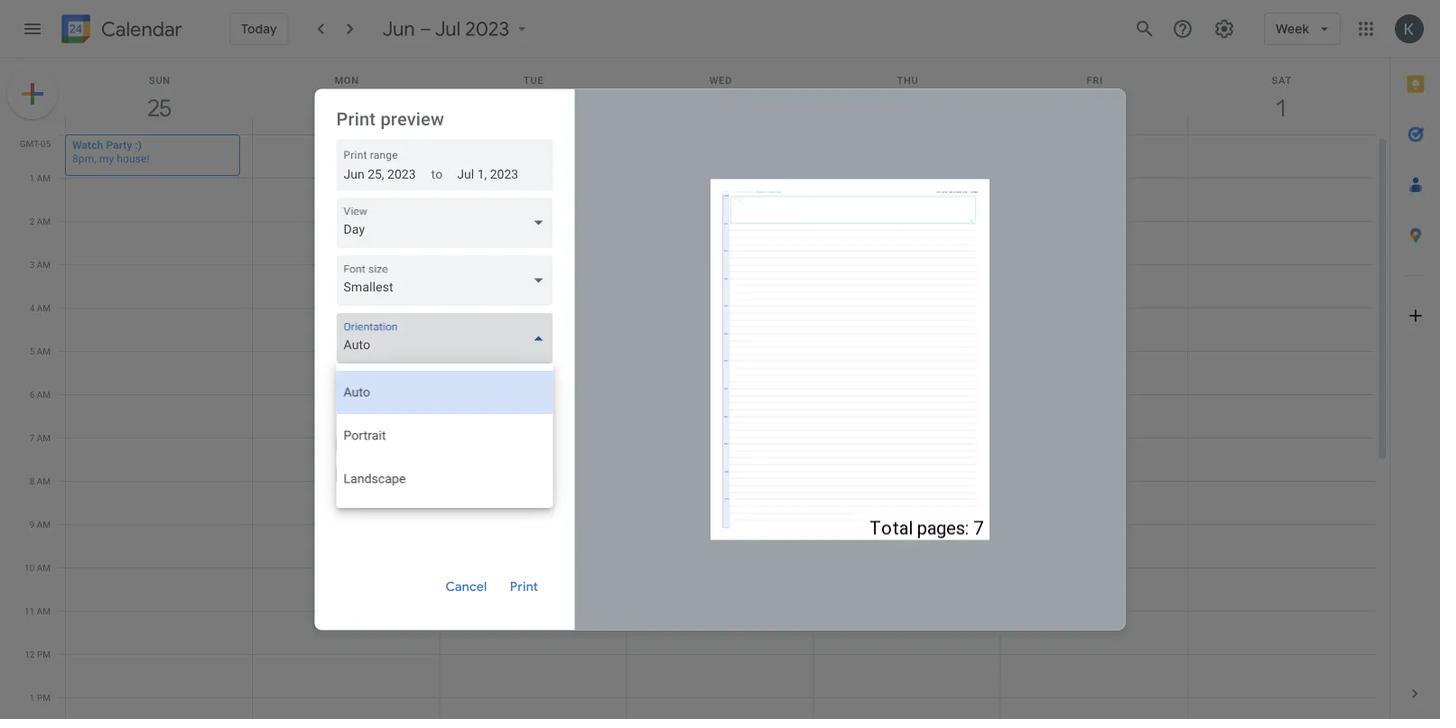 Task type: locate. For each thing, give the bounding box(es) containing it.
None field
[[336, 198, 560, 248], [336, 256, 560, 306], [336, 313, 560, 364], [336, 198, 560, 248], [336, 256, 560, 306], [336, 313, 560, 364]]

1 down gmt- on the top of the page
[[29, 173, 35, 183]]

column header
[[65, 59, 253, 135], [252, 59, 440, 135], [439, 59, 627, 135], [626, 59, 814, 135], [813, 59, 1001, 135], [1000, 59, 1188, 135], [1187, 59, 1375, 135]]

1 1 from the top
[[29, 173, 35, 183]]

9 am from the top
[[37, 519, 51, 530]]

2 pm from the top
[[37, 693, 51, 704]]

pm for 12 pm
[[37, 649, 51, 660]]

preview
[[381, 109, 444, 130]]

6 am from the top
[[37, 389, 51, 400]]

cancel button
[[438, 566, 495, 609]]

office
[[633, 507, 663, 520]]

watch party :) 8pm , my house!
[[72, 139, 150, 165]]

print range
[[344, 149, 398, 162]]

2 vertical spatial print
[[510, 579, 538, 595]]

5 cell from the left
[[814, 135, 1001, 720]]

orientation list box
[[336, 364, 553, 508]]

row containing watch party :)
[[58, 135, 1375, 720]]

cell
[[65, 135, 253, 720], [253, 135, 440, 720], [440, 135, 627, 720], [626, 135, 814, 720], [814, 135, 1001, 720], [1001, 135, 1188, 720], [1188, 135, 1375, 720]]

2
[[29, 216, 35, 227]]

am right 10
[[37, 563, 51, 573]]

row
[[58, 135, 1375, 720]]

2023
[[466, 16, 510, 42]]

0 vertical spatial pm
[[37, 649, 51, 660]]

am for 10 am
[[37, 563, 51, 573]]

1 vertical spatial 1
[[30, 693, 35, 704]]

10 am from the top
[[37, 563, 51, 573]]

6
[[29, 389, 35, 400]]

2 option from the top
[[336, 415, 553, 458]]

print for print range
[[344, 149, 367, 162]]

brainstorming
[[699, 507, 768, 520]]

jun – jul 2023
[[383, 16, 510, 42]]

4
[[29, 303, 35, 313]]

0 vertical spatial print
[[336, 109, 376, 130]]

3 am from the top
[[37, 259, 51, 270]]

1 cell from the left
[[65, 135, 253, 720]]

4 cell from the left
[[626, 135, 814, 720]]

6 cell from the left
[[1001, 135, 1188, 720]]

tab list
[[1391, 59, 1441, 669]]

3 option from the top
[[336, 458, 553, 501]]

1 option from the top
[[336, 371, 553, 415]]

am right 8
[[37, 476, 51, 487]]

1 pm from the top
[[37, 649, 51, 660]]

show events you have declined
[[360, 466, 540, 481]]

gmt-05
[[20, 138, 51, 149]]

print for print preview
[[336, 109, 376, 130]]

pm
[[37, 649, 51, 660], [37, 693, 51, 704]]

print inside "button"
[[510, 579, 538, 595]]

1 am from the top
[[37, 173, 51, 183]]

option up the weekends
[[336, 371, 553, 415]]

my
[[99, 152, 114, 165]]

today button
[[229, 13, 289, 45]]

5 am from the top
[[37, 346, 51, 357]]

am down 05 at the top
[[37, 173, 51, 183]]

am right 11
[[37, 606, 51, 617]]

show for show events you have declined
[[360, 466, 392, 481]]

pm for 1 pm
[[37, 693, 51, 704]]

option down the weekends
[[336, 458, 553, 501]]

am for 11 am
[[37, 606, 51, 617]]

print button
[[495, 566, 553, 609]]

declined
[[491, 466, 540, 481]]

show left the weekends
[[360, 436, 392, 451]]

option
[[336, 371, 553, 415], [336, 415, 553, 458], [336, 458, 553, 501]]

7
[[29, 433, 35, 443]]

weekends
[[395, 436, 453, 451]]

5 am
[[29, 346, 51, 357]]

pm down 12 pm
[[37, 693, 51, 704]]

am right the 2
[[37, 216, 51, 227]]

pm right '12'
[[37, 649, 51, 660]]

am right 9
[[37, 519, 51, 530]]

calendar
[[101, 17, 182, 42]]

2 cell from the left
[[253, 135, 440, 720]]

show left events on the left bottom
[[360, 466, 392, 481]]

option up you
[[336, 415, 553, 458]]

am for 9 am
[[37, 519, 51, 530]]

2 1 from the top
[[30, 693, 35, 704]]

1 show from the top
[[360, 436, 392, 451]]

am right 3 at top left
[[37, 259, 51, 270]]

4 am
[[29, 303, 51, 313]]

2 show from the top
[[360, 466, 392, 481]]

1 vertical spatial show
[[360, 466, 392, 481]]

:)
[[135, 139, 142, 151]]

print right cancel button on the bottom left of the page
[[510, 579, 538, 595]]

office layout brainstorming conf room a
[[633, 507, 768, 533]]

–
[[420, 16, 432, 42]]

0 vertical spatial show
[[360, 436, 392, 451]]

1 down '12'
[[30, 693, 35, 704]]

to
[[431, 167, 443, 182]]

am
[[37, 173, 51, 183], [37, 216, 51, 227], [37, 259, 51, 270], [37, 303, 51, 313], [37, 346, 51, 357], [37, 389, 51, 400], [37, 433, 51, 443], [37, 476, 51, 487], [37, 519, 51, 530], [37, 563, 51, 573], [37, 606, 51, 617]]

8 am from the top
[[37, 476, 51, 487]]

print left "range"
[[344, 149, 367, 162]]

3 cell from the left
[[440, 135, 627, 720]]

am right 6
[[37, 389, 51, 400]]

am for 3 am
[[37, 259, 51, 270]]

7 am from the top
[[37, 433, 51, 443]]

show
[[360, 436, 392, 451], [360, 466, 392, 481]]

1 vertical spatial print
[[344, 149, 367, 162]]

print up print range
[[336, 109, 376, 130]]

grid
[[0, 59, 1390, 720]]

7 am
[[29, 433, 51, 443]]

4 am from the top
[[37, 303, 51, 313]]

1
[[29, 173, 35, 183], [30, 693, 35, 704]]

2 am from the top
[[37, 216, 51, 227]]

events
[[395, 466, 433, 481]]

am for 6 am
[[37, 389, 51, 400]]

party
[[106, 139, 132, 151]]

jun – jul 2023 button
[[375, 16, 539, 42]]

0 vertical spatial 1
[[29, 173, 35, 183]]

layout
[[666, 507, 696, 520]]

print
[[336, 109, 376, 130], [344, 149, 367, 162], [510, 579, 538, 595]]

am right the 4
[[37, 303, 51, 313]]

gmt-
[[20, 138, 40, 149]]

room
[[701, 521, 730, 533]]

am right 5
[[37, 346, 51, 357]]

1 vertical spatial pm
[[37, 693, 51, 704]]

10
[[24, 563, 35, 573]]

11 am
[[24, 606, 51, 617]]

am right 7
[[37, 433, 51, 443]]

11 am from the top
[[37, 606, 51, 617]]

cell containing office layout brainstorming
[[626, 135, 814, 720]]

1 pm
[[30, 693, 51, 704]]

cell containing watch party :)
[[65, 135, 253, 720]]



Task type: vqa. For each thing, say whether or not it's contained in the screenshot.
Orientation list box
yes



Task type: describe. For each thing, give the bounding box(es) containing it.
am for 8 am
[[37, 476, 51, 487]]

End date text field
[[457, 163, 519, 185]]

4 column header from the left
[[626, 59, 814, 135]]

grid containing watch party :)
[[0, 59, 1390, 720]]

05
[[40, 138, 51, 149]]

12
[[25, 649, 35, 660]]

3 am
[[29, 259, 51, 270]]

12 pm
[[25, 649, 51, 660]]

print preview image
[[711, 179, 990, 541]]

cancel
[[446, 579, 487, 595]]

am for 2 am
[[37, 216, 51, 227]]

am for 5 am
[[37, 346, 51, 357]]

3 column header from the left
[[439, 59, 627, 135]]

7 cell from the left
[[1188, 135, 1375, 720]]

3
[[29, 259, 35, 270]]

9
[[29, 519, 35, 530]]

you
[[436, 466, 457, 481]]

print preview
[[336, 109, 444, 130]]

8 am
[[29, 476, 51, 487]]

,
[[94, 152, 96, 165]]

show for show weekends
[[360, 436, 392, 451]]

1 for 1 am
[[29, 173, 35, 183]]

5 column header from the left
[[813, 59, 1001, 135]]

1 for 1 pm
[[30, 693, 35, 704]]

calendar heading
[[98, 17, 182, 42]]

Start date text field
[[344, 163, 417, 185]]

today
[[241, 21, 277, 37]]

5
[[29, 346, 35, 357]]

1 column header from the left
[[65, 59, 253, 135]]

house!
[[117, 152, 150, 165]]

8
[[29, 476, 35, 487]]

8pm
[[72, 152, 94, 165]]

9 am
[[29, 519, 51, 530]]

am for 4 am
[[37, 303, 51, 313]]

show weekends
[[360, 436, 453, 451]]

conf
[[675, 521, 699, 533]]

2 am
[[29, 216, 51, 227]]

a
[[733, 521, 740, 533]]

range
[[370, 149, 398, 162]]

watch
[[72, 139, 103, 151]]

1 am
[[29, 173, 51, 183]]

jun
[[383, 16, 415, 42]]

2 column header from the left
[[252, 59, 440, 135]]

am for 7 am
[[37, 433, 51, 443]]

6 column header from the left
[[1000, 59, 1188, 135]]

6 am
[[29, 389, 51, 400]]

11
[[24, 606, 35, 617]]

print preview element
[[0, 0, 1441, 720]]

have
[[460, 466, 488, 481]]

jul
[[435, 16, 461, 42]]

10 am
[[24, 563, 51, 573]]

am for 1 am
[[37, 173, 51, 183]]

support image
[[1172, 18, 1194, 40]]

calendar element
[[58, 11, 182, 51]]

7 column header from the left
[[1187, 59, 1375, 135]]



